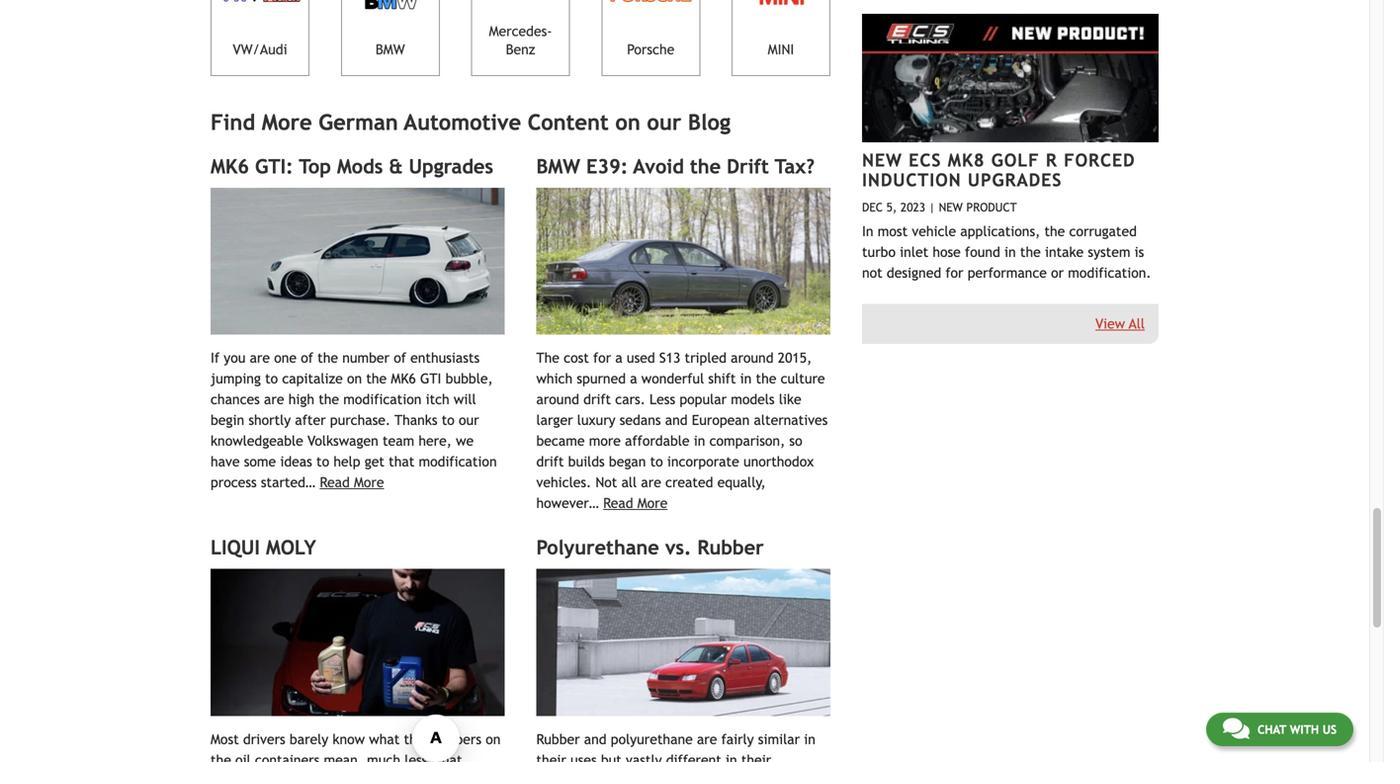 Task type: locate. For each thing, give the bounding box(es) containing it.
blog
[[688, 110, 731, 135]]

in up models
[[741, 371, 752, 387]]

barely
[[290, 732, 329, 748]]

or
[[1052, 265, 1064, 281]]

are up different
[[697, 732, 717, 748]]

our up avoid
[[647, 110, 682, 135]]

0 horizontal spatial rubber
[[537, 732, 580, 748]]

rubber
[[698, 536, 764, 559], [537, 732, 580, 748]]

0 vertical spatial our
[[647, 110, 682, 135]]

1 vertical spatial our
[[459, 412, 479, 428]]

0 horizontal spatial around
[[537, 392, 580, 408]]

0 horizontal spatial and
[[584, 732, 607, 748]]

the
[[537, 350, 560, 366]]

0 horizontal spatial bmw
[[376, 42, 405, 58]]

around up larger
[[537, 392, 580, 408]]

upgrades up product
[[968, 170, 1063, 190]]

around
[[731, 350, 774, 366], [537, 392, 580, 408]]

read more link down all
[[603, 496, 668, 511]]

process
[[211, 475, 257, 491]]

0 vertical spatial on
[[616, 110, 641, 135]]

1 vertical spatial new
[[939, 200, 963, 214]]

0 vertical spatial new
[[862, 150, 903, 170]]

vs.
[[665, 536, 692, 559]]

found
[[965, 244, 1001, 260]]

0 horizontal spatial read more
[[320, 475, 384, 491]]

0 horizontal spatial read more link
[[320, 475, 384, 491]]

read more for top
[[320, 475, 384, 491]]

1 of from the left
[[301, 350, 313, 366]]

1 horizontal spatial a
[[630, 371, 638, 387]]

1 vertical spatial more
[[354, 475, 384, 491]]

chat with us link
[[1207, 713, 1354, 747]]

on
[[616, 110, 641, 135], [347, 371, 362, 387], [486, 732, 501, 748]]

drivers
[[243, 732, 286, 748]]

in right similar
[[804, 732, 816, 748]]

rubber up their at the left bottom of page
[[537, 732, 580, 748]]

our down will
[[459, 412, 479, 428]]

their
[[537, 752, 567, 763]]

read down all
[[603, 496, 634, 511]]

cost
[[564, 350, 589, 366]]

bmw down content
[[537, 155, 581, 178]]

1 vertical spatial bmw
[[537, 155, 581, 178]]

performance
[[968, 265, 1047, 281]]

modification up purchase.
[[343, 392, 422, 408]]

1 horizontal spatial around
[[731, 350, 774, 366]]

equally,
[[718, 475, 766, 491]]

more for bmw
[[638, 496, 668, 511]]

thanks
[[395, 412, 438, 428]]

in down fairly
[[726, 752, 738, 763]]

begin
[[211, 412, 244, 428]]

r
[[1046, 150, 1058, 170]]

mk8
[[948, 150, 986, 170]]

1 horizontal spatial new
[[939, 200, 963, 214]]

for down hose
[[946, 265, 964, 281]]

rubber right vs.
[[698, 536, 764, 559]]

not
[[596, 475, 618, 491]]

for
[[946, 265, 964, 281], [593, 350, 611, 366]]

0 vertical spatial and
[[665, 412, 688, 428]]

0 horizontal spatial upgrades
[[409, 155, 494, 178]]

0 horizontal spatial drift
[[537, 454, 564, 470]]

mk6 inside if you are one of the number of enthusiasts jumping to capitalize on the mk6 gti bubble, chances are high the modification itch will begin shortly after purchase. thanks to our knowledgeable volkswagen team here, we have some ideas to help get that modification process started…
[[391, 371, 416, 387]]

polyurethane vs. rubber link
[[537, 536, 764, 559]]

upgrades
[[409, 155, 494, 178], [968, 170, 1063, 190]]

1 vertical spatial read more
[[603, 496, 668, 511]]

0 horizontal spatial new
[[862, 150, 903, 170]]

like
[[779, 392, 802, 408]]

mods
[[337, 155, 383, 178]]

read more link
[[320, 475, 384, 491], [603, 496, 668, 511]]

read more link down help
[[320, 475, 384, 491]]

the cost for a used s13 tripled around 2015, which spurned a wonderful shift in the culture around drift cars. less popular models like larger luxury sedans and european alternatives became more affordable in comparison, so drift builds began to incorporate unorthodox vehicles. not all are created equally, however…
[[537, 350, 828, 511]]

upgrades down automotive
[[409, 155, 494, 178]]

fairly
[[722, 732, 754, 748]]

for inside the cost for a used s13 tripled around 2015, which spurned a wonderful shift in the culture around drift cars. less popular models like larger luxury sedans and european alternatives became more affordable in comparison, so drift builds began to incorporate unorthodox vehicles. not all are created equally, however…
[[593, 350, 611, 366]]

for up "spurned"
[[593, 350, 611, 366]]

however…
[[537, 496, 599, 511]]

luxury
[[577, 412, 616, 428]]

a up 'cars.'
[[630, 371, 638, 387]]

1 horizontal spatial drift
[[584, 392, 611, 408]]

0 horizontal spatial more
[[262, 110, 312, 135]]

liqui
[[211, 536, 260, 559]]

what
[[369, 732, 400, 748]]

are
[[250, 350, 270, 366], [264, 392, 284, 408], [641, 475, 662, 491], [697, 732, 717, 748]]

1 vertical spatial on
[[347, 371, 362, 387]]

around up shift
[[731, 350, 774, 366]]

read more down all
[[603, 496, 668, 511]]

1 horizontal spatial read
[[603, 496, 634, 511]]

and inside the cost for a used s13 tripled around 2015, which spurned a wonderful shift in the culture around drift cars. less popular models like larger luxury sedans and european alternatives became more affordable in comparison, so drift builds began to incorporate unorthodox vehicles. not all are created equally, however…
[[665, 412, 688, 428]]

0 vertical spatial read more link
[[320, 475, 384, 491]]

numbers
[[429, 732, 482, 748]]

bmw for bmw
[[376, 42, 405, 58]]

more down created
[[638, 496, 668, 511]]

read more for avoid
[[603, 496, 668, 511]]

and down less
[[665, 412, 688, 428]]

our inside if you are one of the number of enthusiasts jumping to capitalize on the mk6 gti bubble, chances are high the modification itch will begin shortly after purchase. thanks to our knowledgeable volkswagen team here, we have some ideas to help get that modification process started…
[[459, 412, 479, 428]]

1 vertical spatial read more link
[[603, 496, 668, 511]]

containers
[[255, 752, 320, 763]]

1 horizontal spatial upgrades
[[968, 170, 1063, 190]]

1 vertical spatial mk6
[[391, 371, 416, 387]]

designed
[[887, 265, 942, 281]]

1 horizontal spatial on
[[486, 732, 501, 748]]

0 horizontal spatial on
[[347, 371, 362, 387]]

0 horizontal spatial our
[[459, 412, 479, 428]]

1 vertical spatial read
[[603, 496, 634, 511]]

1 horizontal spatial read more
[[603, 496, 668, 511]]

1 horizontal spatial bmw
[[537, 155, 581, 178]]

0 horizontal spatial for
[[593, 350, 611, 366]]

0 horizontal spatial read
[[320, 475, 350, 491]]

to inside the cost for a used s13 tripled around 2015, which spurned a wonderful shift in the culture around drift cars. less popular models like larger luxury sedans and european alternatives became more affordable in comparison, so drift builds began to incorporate unorthodox vehicles. not all are created equally, however…
[[650, 454, 663, 470]]

drift
[[584, 392, 611, 408], [537, 454, 564, 470]]

the down most
[[211, 752, 231, 763]]

and up uses
[[584, 732, 607, 748]]

spurned
[[577, 371, 626, 387]]

after
[[295, 412, 326, 428]]

1 horizontal spatial and
[[665, 412, 688, 428]]

mk6 down find on the left of page
[[211, 155, 249, 178]]

most
[[878, 223, 908, 239]]

the up models
[[756, 371, 777, 387]]

2 vertical spatial more
[[638, 496, 668, 511]]

read more down help
[[320, 475, 384, 491]]

a left the used
[[616, 350, 623, 366]]

mk6
[[211, 155, 249, 178], [391, 371, 416, 387]]

1 vertical spatial for
[[593, 350, 611, 366]]

the up less
[[404, 732, 425, 748]]

1 horizontal spatial read more link
[[603, 496, 668, 511]]

0 horizontal spatial a
[[616, 350, 623, 366]]

1 horizontal spatial mk6
[[391, 371, 416, 387]]

to down "itch"
[[442, 412, 455, 428]]

1 vertical spatial around
[[537, 392, 580, 408]]

top
[[299, 155, 331, 178]]

product
[[967, 200, 1017, 214]]

modification down we
[[419, 454, 497, 470]]

are right you
[[250, 350, 270, 366]]

of up capitalize
[[301, 350, 313, 366]]

new right |
[[939, 200, 963, 214]]

1 horizontal spatial of
[[394, 350, 406, 366]]

0 vertical spatial for
[[946, 265, 964, 281]]

bmw link
[[341, 0, 440, 76]]

content
[[528, 110, 609, 135]]

gti:
[[255, 155, 293, 178]]

&
[[389, 155, 403, 178]]

drift
[[727, 155, 769, 178]]

are inside rubber and polyurethane are fairly similar in their uses but vastly different in thei
[[697, 732, 717, 748]]

of
[[301, 350, 313, 366], [394, 350, 406, 366]]

mk6 left gti
[[391, 371, 416, 387]]

dec
[[862, 200, 883, 214]]

1 horizontal spatial for
[[946, 265, 964, 281]]

1 vertical spatial drift
[[537, 454, 564, 470]]

similar
[[758, 732, 800, 748]]

sedans
[[620, 412, 661, 428]]

on up e39: at the left
[[616, 110, 641, 135]]

1 vertical spatial and
[[584, 732, 607, 748]]

read more link for avoid
[[603, 496, 668, 511]]

one
[[274, 350, 297, 366]]

modification
[[343, 392, 422, 408], [419, 454, 497, 470]]

liqui moly
[[211, 536, 316, 559]]

read
[[320, 475, 350, 491], [603, 496, 634, 511]]

more up gti:
[[262, 110, 312, 135]]

0 vertical spatial read more
[[320, 475, 384, 491]]

volkswagen gti mk6 image
[[211, 188, 505, 335]]

0 vertical spatial read
[[320, 475, 350, 491]]

know
[[333, 732, 365, 748]]

number
[[342, 350, 390, 366]]

in
[[1005, 244, 1016, 260], [741, 371, 752, 387], [694, 433, 706, 449], [804, 732, 816, 748], [726, 752, 738, 763]]

drift up luxury
[[584, 392, 611, 408]]

1 horizontal spatial rubber
[[698, 536, 764, 559]]

are right all
[[641, 475, 662, 491]]

the down number
[[366, 371, 387, 387]]

read down help
[[320, 475, 350, 491]]

of right number
[[394, 350, 406, 366]]

used
[[627, 350, 655, 366]]

incorporate
[[668, 454, 740, 470]]

on inside if you are one of the number of enthusiasts jumping to capitalize on the mk6 gti bubble, chances are high the modification itch will begin shortly after purchase. thanks to our knowledgeable volkswagen team here, we have some ideas to help get that modification process started…
[[347, 371, 362, 387]]

1 horizontal spatial more
[[354, 475, 384, 491]]

on right numbers
[[486, 732, 501, 748]]

on down number
[[347, 371, 362, 387]]

to down affordable
[[650, 454, 663, 470]]

to down "one"
[[265, 371, 278, 387]]

polyurethane
[[537, 536, 660, 559]]

bmw up german
[[376, 42, 405, 58]]

induction
[[862, 170, 962, 190]]

are inside the cost for a used s13 tripled around 2015, which spurned a wonderful shift in the culture around drift cars. less popular models like larger luxury sedans and european alternatives became more affordable in comparison, so drift builds began to incorporate unorthodox vehicles. not all are created equally, however…
[[641, 475, 662, 491]]

1 vertical spatial rubber
[[537, 732, 580, 748]]

0 vertical spatial mk6
[[211, 155, 249, 178]]

0 vertical spatial bmw
[[376, 42, 405, 58]]

more down get
[[354, 475, 384, 491]]

read more
[[320, 475, 384, 491], [603, 496, 668, 511]]

2 horizontal spatial more
[[638, 496, 668, 511]]

0 vertical spatial drift
[[584, 392, 611, 408]]

new inside dec 5, 2023 | new product in most vehicle applications, the corrugated turbo inlet hose found in the intake system is not designed for performance or modification.
[[939, 200, 963, 214]]

drift down 'became'
[[537, 454, 564, 470]]

1 vertical spatial a
[[630, 371, 638, 387]]

ecs
[[909, 150, 942, 170]]

in up performance
[[1005, 244, 1016, 260]]

the inside the cost for a used s13 tripled around 2015, which spurned a wonderful shift in the culture around drift cars. less popular models like larger luxury sedans and european alternatives became more affordable in comparison, so drift builds began to incorporate unorthodox vehicles. not all are created equally, however…
[[756, 371, 777, 387]]

avoid
[[634, 155, 684, 178]]

new left ecs
[[862, 150, 903, 170]]

read more link for top
[[320, 475, 384, 491]]

if
[[211, 350, 220, 366]]

0 horizontal spatial of
[[301, 350, 313, 366]]

2 vertical spatial on
[[486, 732, 501, 748]]

we
[[456, 433, 474, 449]]

system
[[1088, 244, 1131, 260]]



Task type: describe. For each thing, give the bounding box(es) containing it.
find
[[211, 110, 255, 135]]

but
[[601, 752, 622, 763]]

not
[[862, 265, 883, 281]]

culture
[[781, 371, 825, 387]]

for inside dec 5, 2023 | new product in most vehicle applications, the corrugated turbo inlet hose found in the intake system is not designed for performance or modification.
[[946, 265, 964, 281]]

new ecs mk8 golf r forced induction upgrades image
[[862, 14, 1159, 142]]

us
[[1323, 723, 1337, 737]]

jumping
[[211, 371, 261, 387]]

1 horizontal spatial our
[[647, 110, 682, 135]]

is
[[1135, 244, 1145, 260]]

in
[[862, 223, 874, 239]]

ideas
[[280, 454, 312, 470]]

wonderful
[[642, 371, 704, 387]]

german
[[319, 110, 398, 135]]

benz
[[506, 42, 536, 58]]

european
[[692, 412, 750, 428]]

2015,
[[778, 350, 812, 366]]

vehicles.
[[537, 475, 592, 491]]

chat with us
[[1258, 723, 1337, 737]]

view
[[1096, 316, 1126, 332]]

less
[[650, 392, 676, 408]]

bmw for bmw e39: avoid the drift tax?
[[537, 155, 581, 178]]

more for mk6
[[354, 475, 384, 491]]

the down capitalize
[[319, 392, 339, 408]]

help
[[334, 454, 361, 470]]

0 vertical spatial more
[[262, 110, 312, 135]]

less
[[405, 752, 428, 763]]

moly
[[266, 536, 316, 559]]

new ecs mk8 golf r forced induction upgrades link
[[862, 150, 1136, 190]]

read for avoid
[[603, 496, 634, 511]]

turbo
[[862, 244, 896, 260]]

and inside rubber and polyurethane are fairly similar in their uses but vastly different in thei
[[584, 732, 607, 748]]

in up incorporate
[[694, 433, 706, 449]]

golf
[[992, 150, 1040, 170]]

new inside new ecs mk8 golf r forced induction upgrades
[[862, 150, 903, 170]]

the up performance
[[1021, 244, 1041, 260]]

different
[[666, 752, 722, 763]]

0 vertical spatial a
[[616, 350, 623, 366]]

capitalize
[[282, 371, 343, 387]]

purchase.
[[330, 412, 391, 428]]

comments image
[[1223, 717, 1250, 741]]

0 vertical spatial modification
[[343, 392, 422, 408]]

inlet
[[900, 244, 929, 260]]

2 horizontal spatial on
[[616, 110, 641, 135]]

models
[[731, 392, 775, 408]]

itch
[[426, 392, 450, 408]]

if you are one of the number of enthusiasts jumping to capitalize on the mk6 gti bubble, chances are high the modification itch will begin shortly after purchase. thanks to our knowledgeable volkswagen team here, we have some ideas to help get that modification process started…
[[211, 350, 497, 491]]

chat
[[1258, 723, 1287, 737]]

s13
[[660, 350, 681, 366]]

0 vertical spatial rubber
[[698, 536, 764, 559]]

2 of from the left
[[394, 350, 406, 366]]

are up 'shortly'
[[264, 392, 284, 408]]

to left help
[[317, 454, 329, 470]]

mercedes-
[[489, 23, 552, 39]]

began
[[609, 454, 646, 470]]

volkswagen
[[308, 433, 379, 449]]

all
[[1129, 316, 1145, 332]]

view all
[[1096, 316, 1145, 332]]

high
[[289, 392, 315, 408]]

vw/audi link
[[211, 0, 310, 76]]

mini
[[768, 42, 795, 58]]

porsche
[[627, 42, 675, 58]]

in inside dec 5, 2023 | new product in most vehicle applications, the corrugated turbo inlet hose found in the intake system is not designed for performance or modification.
[[1005, 244, 1016, 260]]

knowledgeable
[[211, 433, 303, 449]]

the up capitalize
[[318, 350, 338, 366]]

more
[[589, 433, 621, 449]]

automotive
[[404, 110, 521, 135]]

dec 5, 2023 | new product in most vehicle applications, the corrugated turbo inlet hose found in the intake system is not designed for performance or modification.
[[862, 200, 1152, 281]]

view all link
[[1096, 316, 1145, 332]]

1 vertical spatial modification
[[419, 454, 497, 470]]

mk6 gti: top mods & upgrades link
[[211, 155, 494, 178]]

new ecs mk8 golf r forced induction upgrades
[[862, 150, 1136, 190]]

the left drift
[[690, 155, 721, 178]]

larger
[[537, 412, 573, 428]]

on inside most drivers barely know what the numbers on the oil containers mean, much less wha
[[486, 732, 501, 748]]

vehicle
[[912, 223, 957, 239]]

read for top
[[320, 475, 350, 491]]

mean,
[[324, 752, 363, 763]]

|
[[929, 200, 936, 214]]

porsche link
[[602, 0, 701, 76]]

tripled
[[685, 350, 727, 366]]

tax?
[[775, 155, 815, 178]]

0 vertical spatial around
[[731, 350, 774, 366]]

gti
[[420, 371, 442, 387]]

bmw e39 image
[[537, 188, 831, 335]]

the up intake
[[1045, 223, 1066, 239]]

2023
[[901, 200, 926, 214]]

so
[[790, 433, 803, 449]]

oil
[[235, 752, 251, 763]]

mercedes- benz link
[[471, 0, 570, 76]]

here,
[[419, 433, 452, 449]]

vastly
[[626, 752, 662, 763]]

which
[[537, 371, 573, 387]]

e39:
[[587, 155, 628, 178]]

rubber and polyurethane are fairly similar in their uses but vastly different in thei
[[537, 732, 824, 763]]

mini link
[[732, 0, 831, 76]]

have
[[211, 454, 240, 470]]

affordable
[[625, 433, 690, 449]]

mercedes- benz
[[489, 23, 552, 58]]

started…
[[261, 475, 316, 491]]

a lowered and tuned vw jetta image
[[537, 569, 831, 716]]

uses
[[571, 752, 597, 763]]

that
[[389, 454, 415, 470]]

0 horizontal spatial mk6
[[211, 155, 249, 178]]

upgrades inside new ecs mk8 golf r forced induction upgrades
[[968, 170, 1063, 190]]

shift
[[709, 371, 736, 387]]

team
[[383, 433, 415, 449]]

liqui moly products image
[[211, 569, 505, 716]]

rubber inside rubber and polyurethane are fairly similar in their uses but vastly different in thei
[[537, 732, 580, 748]]

bmw e39: avoid the drift tax?
[[537, 155, 815, 178]]



Task type: vqa. For each thing, say whether or not it's contained in the screenshot.
9 Reviews star icon
no



